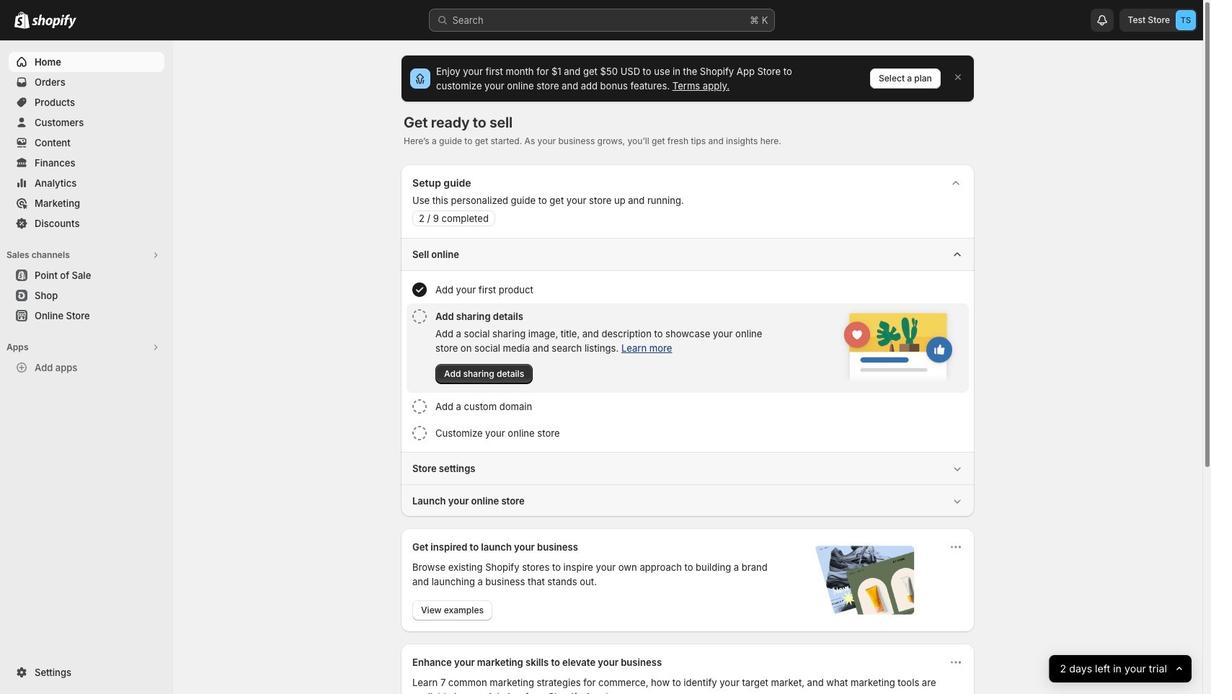 Task type: locate. For each thing, give the bounding box(es) containing it.
shopify image
[[14, 12, 30, 29], [32, 14, 76, 29]]

mark add sharing details as done image
[[412, 309, 427, 324]]

guide categories group
[[401, 238, 975, 517]]

add sharing details group
[[407, 304, 969, 393]]

add your first product group
[[407, 277, 969, 303]]

mark add your first product as not done image
[[412, 283, 427, 297]]

mark customize your online store as done image
[[412, 426, 427, 441]]

mark add a custom domain as done image
[[412, 399, 427, 414]]



Task type: describe. For each thing, give the bounding box(es) containing it.
0 horizontal spatial shopify image
[[14, 12, 30, 29]]

setup guide region
[[401, 164, 975, 517]]

1 horizontal spatial shopify image
[[32, 14, 76, 29]]

add a custom domain group
[[407, 394, 969, 420]]

customize your online store group
[[407, 420, 969, 446]]

sell online group
[[401, 238, 975, 452]]

test store image
[[1176, 10, 1196, 30]]



Task type: vqa. For each thing, say whether or not it's contained in the screenshot.
Add your first product group
yes



